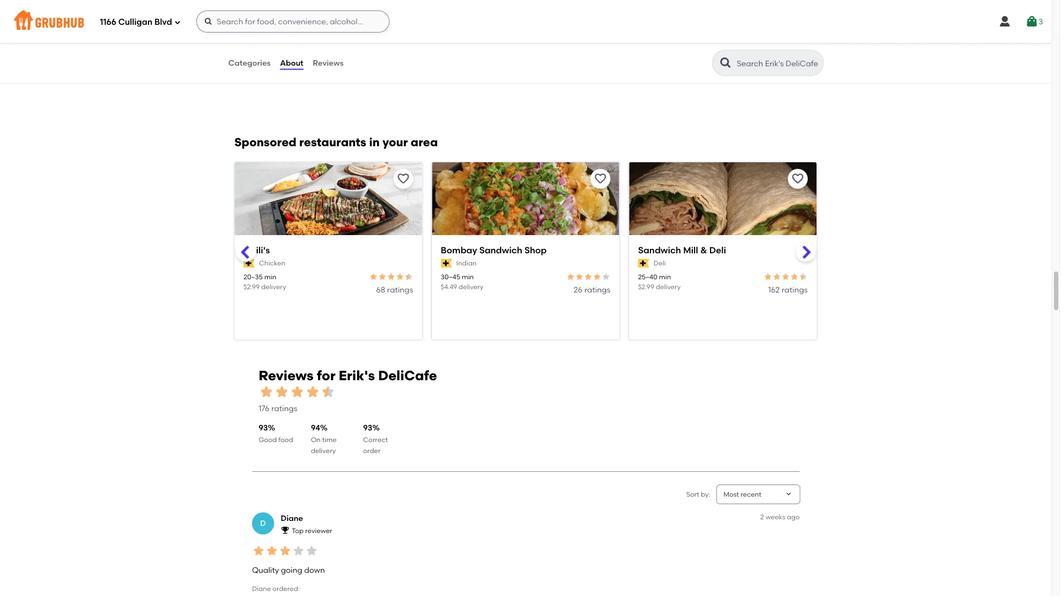 Task type: describe. For each thing, give the bounding box(es) containing it.
svg image
[[174, 19, 181, 26]]

order
[[363, 447, 380, 455]]

for
[[317, 368, 335, 384]]

1 sandwich from the left
[[480, 245, 523, 256]]

93 for 93 correct order
[[363, 424, 372, 433]]

more
[[255, 31, 274, 40]]

25–40 min $2.99 delivery
[[638, 273, 681, 291]]

ratings for chili's
[[387, 285, 413, 295]]

1 save this restaurant button from the left
[[394, 169, 413, 189]]

culligan
[[118, 17, 152, 27]]

Sort by: field
[[724, 490, 761, 500]]

reviews for erik's delicafe
[[259, 368, 437, 384]]

30–45 min $4.49 delivery
[[441, 273, 484, 291]]

sort by:
[[686, 490, 710, 498]]

1166 culligan blvd
[[100, 17, 172, 27]]

min for bombay sandwich shop
[[462, 273, 474, 281]]

view more about erik's delicafe
[[235, 31, 354, 40]]

svg image inside 3 button
[[1025, 15, 1038, 28]]

min for sandwich mill & deli
[[659, 273, 671, 281]]

1 vertical spatial erik's
[[339, 368, 375, 384]]

93 for 93 good food
[[259, 424, 268, 433]]

going
[[281, 566, 302, 575]]

subscription pass image
[[638, 259, 649, 268]]

indian
[[457, 259, 477, 267]]

Search for food, convenience, alcohol... search field
[[196, 10, 390, 33]]

93 good food
[[259, 424, 293, 444]]

trophy icon image
[[281, 526, 290, 535]]

save this restaurant image for sandwich mill & deli
[[791, 172, 805, 186]]

1166
[[100, 17, 116, 27]]

subscription pass image for bombay sandwich shop
[[441, 259, 452, 268]]

chili's
[[244, 245, 270, 256]]

&
[[701, 245, 707, 256]]

sponsored
[[234, 135, 296, 150]]

delivery inside 94 on time delivery
[[311, 447, 336, 455]]

diane for diane
[[281, 514, 303, 523]]

ratings for bombay sandwich shop
[[585, 285, 611, 295]]

in
[[369, 135, 380, 150]]

your
[[382, 135, 408, 150]]

most recent
[[724, 490, 761, 498]]

sponsored restaurants in your area
[[234, 135, 438, 150]]

caret down icon image
[[784, 490, 793, 499]]

weeks
[[766, 513, 785, 521]]

shop
[[525, 245, 547, 256]]

$4.49
[[441, 283, 457, 291]]

26 ratings
[[574, 285, 611, 295]]

Search Erik's DeliCafe search field
[[736, 58, 820, 68]]

sandwich mill & deli link
[[638, 244, 808, 257]]

ratings for sandwich mill & deli
[[782, 285, 808, 295]]

20–35
[[244, 273, 263, 281]]

ratings right 176
[[271, 404, 297, 413]]

sandwich mill & deli logo image
[[629, 162, 817, 255]]

quality  going  down
[[252, 566, 325, 575]]

26
[[574, 285, 583, 295]]

subscription pass image for chili's
[[244, 259, 255, 268]]



Task type: locate. For each thing, give the bounding box(es) containing it.
reviewer
[[305, 527, 332, 535]]

recent
[[741, 490, 761, 498]]

94 on time delivery
[[311, 424, 337, 455]]

diane ordered:
[[252, 585, 300, 593]]

view
[[235, 31, 253, 40]]

mill
[[683, 245, 698, 256]]

min down chicken
[[265, 273, 277, 281]]

search icon image
[[719, 56, 732, 70]]

0 vertical spatial diane
[[281, 514, 303, 523]]

1 horizontal spatial subscription pass image
[[441, 259, 452, 268]]

ratings right 68
[[387, 285, 413, 295]]

1 vertical spatial delicafe
[[378, 368, 437, 384]]

0 horizontal spatial erik's
[[301, 31, 319, 40]]

main navigation navigation
[[0, 0, 1052, 43]]

sandwich mill & deli
[[638, 245, 726, 256]]

diane
[[281, 514, 303, 523], [252, 585, 271, 593]]

by:
[[701, 490, 710, 498]]

about
[[280, 58, 303, 68]]

reviews right about
[[313, 58, 344, 68]]

0 horizontal spatial deli
[[654, 259, 666, 267]]

reviews up the 176 ratings
[[259, 368, 313, 384]]

1 horizontal spatial svg image
[[998, 15, 1011, 28]]

bombay
[[441, 245, 477, 256]]

chicken
[[259, 259, 286, 267]]

food
[[278, 436, 293, 444]]

bombay sandwich shop
[[441, 245, 547, 256]]

$2.99
[[244, 283, 260, 291], [638, 283, 654, 291]]

1 horizontal spatial $2.99
[[638, 283, 654, 291]]

2 min from the left
[[462, 273, 474, 281]]

diane for diane ordered:
[[252, 585, 271, 593]]

restaurants
[[299, 135, 366, 150]]

25–40
[[638, 273, 658, 281]]

reviews
[[313, 58, 344, 68], [259, 368, 313, 384]]

good
[[259, 436, 277, 444]]

0 horizontal spatial save this restaurant image
[[397, 172, 410, 186]]

0 vertical spatial erik's
[[301, 31, 319, 40]]

top
[[292, 527, 304, 535]]

min for chili's
[[265, 273, 277, 281]]

save this restaurant button
[[394, 169, 413, 189], [591, 169, 611, 189], [788, 169, 808, 189]]

2 horizontal spatial save this restaurant button
[[788, 169, 808, 189]]

3
[[1038, 17, 1043, 26]]

93 up good
[[259, 424, 268, 433]]

ratings
[[387, 285, 413, 295], [585, 285, 611, 295], [782, 285, 808, 295], [271, 404, 297, 413]]

sort
[[686, 490, 699, 498]]

162 ratings
[[769, 285, 808, 295]]

min inside 30–45 min $4.49 delivery
[[462, 273, 474, 281]]

0 horizontal spatial delicafe
[[321, 31, 354, 40]]

$2.99 down 20–35
[[244, 283, 260, 291]]

about
[[276, 31, 299, 40]]

delivery inside 20–35 min $2.99 delivery
[[262, 283, 286, 291]]

1 vertical spatial reviews
[[259, 368, 313, 384]]

2 save this restaurant image from the left
[[791, 172, 805, 186]]

ordered:
[[273, 585, 300, 593]]

93 correct order
[[363, 424, 388, 455]]

deli right &
[[710, 245, 726, 256]]

min right 25–40
[[659, 273, 671, 281]]

most
[[724, 490, 739, 498]]

162
[[769, 285, 780, 295]]

176
[[259, 404, 269, 413]]

sandwich up subscription pass image
[[638, 245, 681, 256]]

$2.99 inside 20–35 min $2.99 delivery
[[244, 283, 260, 291]]

ratings right 162
[[782, 285, 808, 295]]

0 vertical spatial deli
[[710, 245, 726, 256]]

1 min from the left
[[265, 273, 277, 281]]

delivery for chili's
[[262, 283, 286, 291]]

1 $2.99 from the left
[[244, 283, 260, 291]]

deli right subscription pass image
[[654, 259, 666, 267]]

min inside '25–40 min $2.99 delivery'
[[659, 273, 671, 281]]

categories
[[228, 58, 271, 68]]

3 save this restaurant button from the left
[[788, 169, 808, 189]]

save this restaurant button for sandwich
[[788, 169, 808, 189]]

1 save this restaurant image from the left
[[397, 172, 410, 186]]

0 vertical spatial delicafe
[[321, 31, 354, 40]]

1 horizontal spatial min
[[462, 273, 474, 281]]

save this restaurant image
[[397, 172, 410, 186], [791, 172, 805, 186]]

30–45
[[441, 273, 460, 281]]

chili's logo image
[[235, 162, 422, 255]]

94
[[311, 424, 320, 433]]

delivery inside '25–40 min $2.99 delivery'
[[656, 283, 681, 291]]

svg image
[[998, 15, 1011, 28], [1025, 15, 1038, 28], [204, 17, 213, 26]]

$2.99 for sandwich mill & deli
[[638, 283, 654, 291]]

68 ratings
[[376, 285, 413, 295]]

reviews for reviews for erik's delicafe
[[259, 368, 313, 384]]

1 horizontal spatial delicafe
[[378, 368, 437, 384]]

delivery down 25–40
[[656, 283, 681, 291]]

quality
[[252, 566, 279, 575]]

1 horizontal spatial save this restaurant button
[[591, 169, 611, 189]]

0 horizontal spatial $2.99
[[244, 283, 260, 291]]

erik's right for
[[339, 368, 375, 384]]

d
[[260, 519, 266, 528]]

save this restaurant image for chili's
[[397, 172, 410, 186]]

0 horizontal spatial 93
[[259, 424, 268, 433]]

1 subscription pass image from the left
[[244, 259, 255, 268]]

subscription pass image up 30–45
[[441, 259, 452, 268]]

delicafe
[[321, 31, 354, 40], [378, 368, 437, 384]]

subscription pass image up 20–35
[[244, 259, 255, 268]]

$2.99 inside '25–40 min $2.99 delivery'
[[638, 283, 654, 291]]

reviews button
[[312, 43, 344, 83]]

1 horizontal spatial save this restaurant image
[[791, 172, 805, 186]]

0 horizontal spatial subscription pass image
[[244, 259, 255, 268]]

top reviewer
[[292, 527, 332, 535]]

chili's link
[[244, 244, 413, 257]]

about button
[[279, 43, 304, 83]]

1 horizontal spatial diane
[[281, 514, 303, 523]]

categories button
[[228, 43, 271, 83]]

0 horizontal spatial min
[[265, 273, 277, 281]]

2 93 from the left
[[363, 424, 372, 433]]

delivery down 'time'
[[311, 447, 336, 455]]

68
[[376, 285, 385, 295]]

3 button
[[1025, 12, 1043, 31]]

bombay sandwich shop logo image
[[432, 162, 620, 255]]

erik's right about
[[301, 31, 319, 40]]

0 horizontal spatial diane
[[252, 585, 271, 593]]

deli
[[710, 245, 726, 256], [654, 259, 666, 267]]

delivery for bombay sandwich shop
[[459, 283, 484, 291]]

bombay sandwich shop link
[[441, 244, 611, 257]]

min
[[265, 273, 277, 281], [462, 273, 474, 281], [659, 273, 671, 281]]

20–35 min $2.99 delivery
[[244, 273, 286, 291]]

0 horizontal spatial svg image
[[204, 17, 213, 26]]

1 horizontal spatial erik's
[[339, 368, 375, 384]]

2
[[760, 513, 764, 521]]

delivery
[[262, 283, 286, 291], [459, 283, 484, 291], [656, 283, 681, 291], [311, 447, 336, 455]]

1 93 from the left
[[259, 424, 268, 433]]

2 $2.99 from the left
[[638, 283, 654, 291]]

1 horizontal spatial 93
[[363, 424, 372, 433]]

1 vertical spatial deli
[[654, 259, 666, 267]]

$2.99 for chili's
[[244, 283, 260, 291]]

save this restaurant image
[[594, 172, 607, 186]]

93 inside 93 good food
[[259, 424, 268, 433]]

1 horizontal spatial deli
[[710, 245, 726, 256]]

93 inside 93 correct order
[[363, 424, 372, 433]]

176 ratings
[[259, 404, 297, 413]]

93 up correct
[[363, 424, 372, 433]]

delivery right "$4.49"
[[459, 283, 484, 291]]

$2.99 down 25–40
[[638, 283, 654, 291]]

sandwich left shop
[[480, 245, 523, 256]]

diane up "top"
[[281, 514, 303, 523]]

correct
[[363, 436, 388, 444]]

area
[[411, 135, 438, 150]]

1 vertical spatial diane
[[252, 585, 271, 593]]

min inside 20–35 min $2.99 delivery
[[265, 273, 277, 281]]

ratings right 26
[[585, 285, 611, 295]]

2 subscription pass image from the left
[[441, 259, 452, 268]]

erik's
[[301, 31, 319, 40], [339, 368, 375, 384]]

diane down quality
[[252, 585, 271, 593]]

time
[[322, 436, 337, 444]]

save this restaurant button for bombay
[[591, 169, 611, 189]]

93
[[259, 424, 268, 433], [363, 424, 372, 433]]

2 save this restaurant button from the left
[[591, 169, 611, 189]]

on
[[311, 436, 321, 444]]

0 horizontal spatial sandwich
[[480, 245, 523, 256]]

2 horizontal spatial min
[[659, 273, 671, 281]]

2 weeks ago
[[760, 513, 800, 521]]

delivery down 20–35
[[262, 283, 286, 291]]

sandwich
[[480, 245, 523, 256], [638, 245, 681, 256]]

delivery inside 30–45 min $4.49 delivery
[[459, 283, 484, 291]]

reviews inside button
[[313, 58, 344, 68]]

2 sandwich from the left
[[638, 245, 681, 256]]

2 horizontal spatial svg image
[[1025, 15, 1038, 28]]

blvd
[[154, 17, 172, 27]]

1 horizontal spatial sandwich
[[638, 245, 681, 256]]

0 horizontal spatial save this restaurant button
[[394, 169, 413, 189]]

min down indian
[[462, 273, 474, 281]]

3 min from the left
[[659, 273, 671, 281]]

down
[[304, 566, 325, 575]]

ago
[[787, 513, 800, 521]]

subscription pass image
[[244, 259, 255, 268], [441, 259, 452, 268]]

star icon image
[[369, 273, 378, 282], [378, 273, 387, 282], [387, 273, 396, 282], [396, 273, 405, 282], [405, 273, 413, 282], [405, 273, 413, 282], [567, 273, 575, 282], [575, 273, 584, 282], [584, 273, 593, 282], [593, 273, 602, 282], [602, 273, 611, 282], [764, 273, 773, 282], [773, 273, 781, 282], [781, 273, 790, 282], [790, 273, 799, 282], [799, 273, 808, 282], [799, 273, 808, 282], [259, 385, 274, 400], [274, 385, 290, 400], [290, 385, 305, 400], [305, 385, 320, 400], [320, 385, 336, 400], [320, 385, 336, 400], [252, 545, 265, 558], [265, 545, 279, 558], [279, 545, 292, 558], [292, 545, 305, 558], [305, 545, 318, 558]]

0 vertical spatial reviews
[[313, 58, 344, 68]]

delivery for sandwich mill & deli
[[656, 283, 681, 291]]

reviews for reviews
[[313, 58, 344, 68]]



Task type: vqa. For each thing, say whether or not it's contained in the screenshot.
with in the button
no



